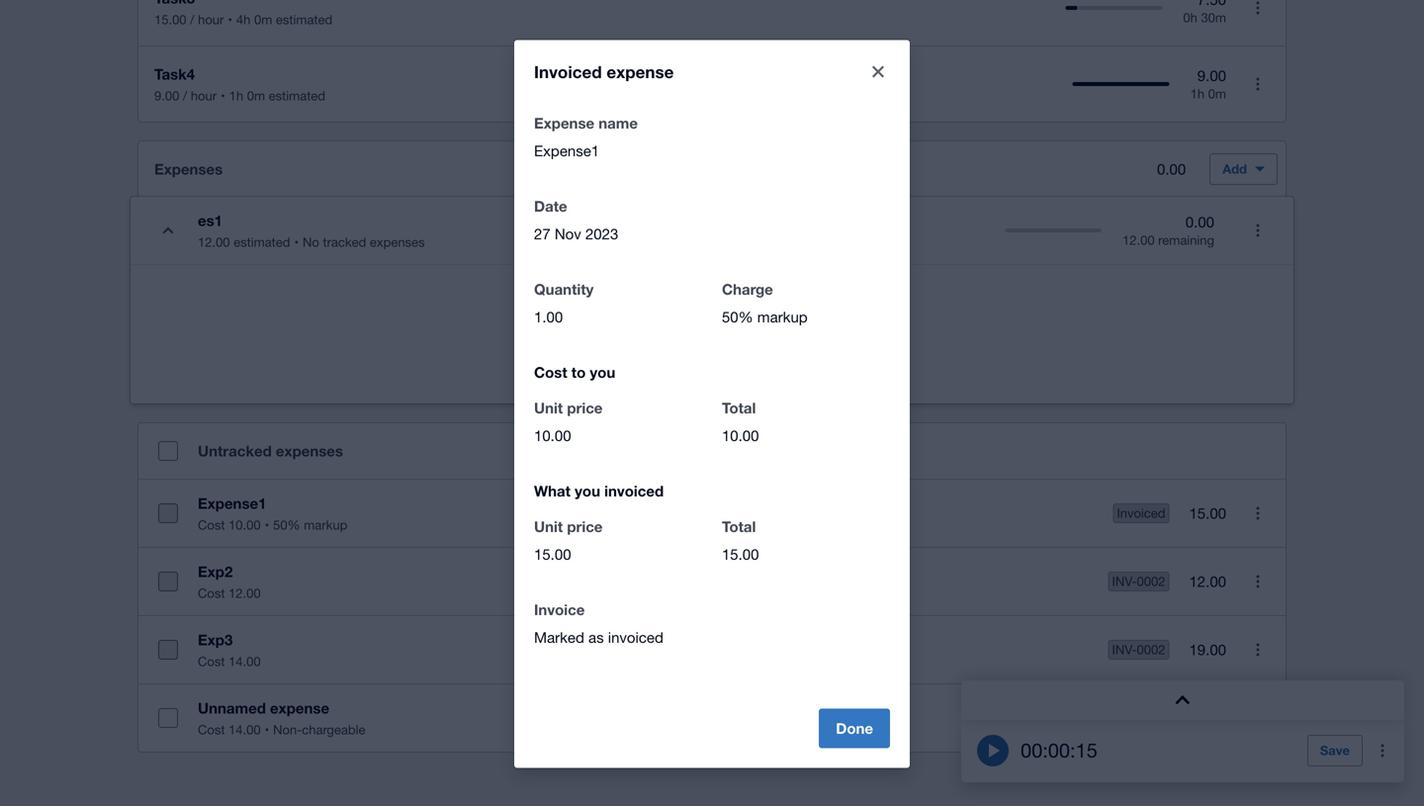 Task type: vqa. For each thing, say whether or not it's contained in the screenshot.


Task type: locate. For each thing, give the bounding box(es) containing it.
you right to
[[590, 363, 615, 381]]

inv- for exp3
[[1112, 642, 1137, 657]]

•
[[228, 12, 232, 27], [221, 88, 225, 103], [294, 234, 299, 250], [265, 517, 269, 533], [265, 722, 269, 737]]

price for unit price 15.00
[[567, 518, 603, 536]]

price for unit price 10.00
[[567, 399, 603, 417]]

unit down the cost to you
[[534, 399, 563, 417]]

estimated
[[276, 12, 333, 27], [269, 88, 325, 103], [234, 234, 290, 250]]

2 total from the top
[[722, 518, 756, 536]]

1 vertical spatial hour
[[191, 88, 217, 103]]

0 vertical spatial price
[[567, 399, 603, 417]]

price down to
[[567, 399, 603, 417]]

0 horizontal spatial 50%
[[273, 517, 300, 533]]

total
[[722, 399, 756, 417], [722, 518, 756, 536]]

1 vertical spatial 9.00
[[154, 88, 179, 103]]

• left "no"
[[294, 234, 299, 250]]

• for 15.00
[[228, 12, 232, 27]]

1 vertical spatial inv-0002
[[1112, 642, 1165, 657]]

invoiced expense
[[534, 62, 674, 82]]

cost up exp2
[[198, 517, 225, 533]]

total inside the total 10.00
[[722, 399, 756, 417]]

0.00 12.00 remaining
[[1123, 213, 1214, 248]]

hour down task4
[[191, 88, 217, 103]]

2023
[[585, 225, 618, 242]]

14.00
[[229, 654, 261, 669], [229, 722, 261, 737]]

unnamed
[[198, 699, 266, 717]]

0 horizontal spatial expense1
[[198, 494, 266, 512]]

• left 'non-'
[[265, 722, 269, 737]]

cost inside invoiced expense dialog
[[534, 363, 567, 381]]

1 horizontal spatial invoiced
[[1117, 505, 1165, 521]]

50% down untracked expenses
[[273, 517, 300, 533]]

inv-0002 for exp2
[[1112, 574, 1165, 589]]

estimated right 4h
[[276, 12, 333, 27]]

1 horizontal spatial 50%
[[722, 308, 753, 325]]

add
[[1223, 161, 1247, 177]]

invoiced inside invoice marked as invoiced
[[608, 628, 663, 646]]

0m down 30m
[[1208, 86, 1226, 101]]

1 0002 from the top
[[1137, 574, 1165, 589]]

27
[[534, 225, 551, 242]]

9.00 down 30m
[[1197, 67, 1226, 84]]

• down untracked expenses
[[265, 517, 269, 533]]

charge 50% markup
[[722, 280, 808, 325]]

0 vertical spatial 9.00
[[1197, 67, 1226, 84]]

1 vertical spatial estimated
[[269, 88, 325, 103]]

price down what you invoiced
[[567, 518, 603, 536]]

0 vertical spatial 50%
[[722, 308, 753, 325]]

1 horizontal spatial 10.00
[[534, 427, 571, 444]]

0.00
[[1157, 160, 1186, 178], [1186, 213, 1214, 231], [1197, 709, 1226, 727]]

1h inside 9.00 1h 0m
[[1190, 86, 1205, 101]]

save
[[1320, 743, 1350, 758]]

inv-
[[1112, 574, 1137, 589], [1112, 642, 1137, 657]]

2 0002 from the top
[[1137, 642, 1165, 657]]

1 horizontal spatial 1h
[[1190, 86, 1205, 101]]

0 vertical spatial expense1
[[534, 142, 599, 159]]

done button
[[819, 709, 890, 748]]

1 vertical spatial 0.00
[[1186, 213, 1214, 231]]

• inside 'expense1 cost 10.00 • 50% markup'
[[265, 517, 269, 533]]

cost inside exp2 cost 12.00
[[198, 585, 225, 601]]

price inside unit price 15.00
[[567, 518, 603, 536]]

1 vertical spatial expense1
[[198, 494, 266, 512]]

10.00 inside unit price 10.00
[[534, 427, 571, 444]]

2 vertical spatial estimated
[[234, 234, 290, 250]]

1 vertical spatial unit
[[534, 518, 563, 536]]

0m inside 9.00 1h 0m
[[1208, 86, 1226, 101]]

expense1 inside 'expense1 cost 10.00 • 50% markup'
[[198, 494, 266, 512]]

invoiced for invoiced
[[1117, 505, 1165, 521]]

exp2
[[198, 563, 233, 581]]

0 horizontal spatial expenses
[[276, 442, 343, 460]]

0 horizontal spatial expense
[[270, 699, 329, 717]]

expense
[[607, 62, 674, 82], [270, 699, 329, 717]]

50% down the charge
[[722, 308, 753, 325]]

unit inside unit price 10.00
[[534, 399, 563, 417]]

/ left 4h
[[190, 12, 194, 27]]

cost down exp2
[[198, 585, 225, 601]]

price
[[567, 399, 603, 417], [567, 518, 603, 536]]

12.00 inside the es1 12.00 estimated • no tracked expenses
[[198, 234, 230, 250]]

0 vertical spatial invoiced
[[604, 482, 664, 500]]

unit down what in the left bottom of the page
[[534, 518, 563, 536]]

toggle button
[[148, 211, 188, 250]]

invoiced right as
[[608, 628, 663, 646]]

1 vertical spatial expense
[[270, 699, 329, 717]]

cost inside 'expense1 cost 10.00 • 50% markup'
[[198, 517, 225, 533]]

cost inside exp3 cost 14.00
[[198, 654, 225, 669]]

/
[[190, 12, 194, 27], [183, 88, 187, 103]]

unit inside unit price 15.00
[[534, 518, 563, 536]]

tracked
[[323, 234, 366, 250]]

• for es1
[[294, 234, 299, 250]]

task4 9.00 / hour • 1h 0m estimated
[[154, 65, 325, 103]]

1 vertical spatial /
[[183, 88, 187, 103]]

hour
[[198, 12, 224, 27], [191, 88, 217, 103]]

14.00 inside exp3 cost 14.00
[[229, 654, 261, 669]]

expenses up 'expense1 cost 10.00 • 50% markup'
[[276, 442, 343, 460]]

what you invoiced
[[534, 482, 664, 500]]

/ down task4
[[183, 88, 187, 103]]

invoiced
[[604, 482, 664, 500], [608, 628, 663, 646]]

2 price from the top
[[567, 518, 603, 536]]

4h
[[236, 12, 251, 27]]

1 price from the top
[[567, 399, 603, 417]]

1 horizontal spatial markup
[[757, 308, 808, 325]]

1 total from the top
[[722, 399, 756, 417]]

15.00 / hour • 4h 0m estimated
[[154, 12, 333, 27]]

cost
[[534, 363, 567, 381], [198, 517, 225, 533], [198, 585, 225, 601], [198, 654, 225, 669], [198, 722, 225, 737]]

14.00 down exp3
[[229, 654, 261, 669]]

1 horizontal spatial 9.00
[[1197, 67, 1226, 84]]

1h
[[1190, 86, 1205, 101], [229, 88, 243, 103]]

0 vertical spatial inv-0002
[[1112, 574, 1165, 589]]

you right what in the left bottom of the page
[[575, 482, 600, 500]]

0 vertical spatial expense
[[607, 62, 674, 82]]

0 vertical spatial /
[[190, 12, 194, 27]]

50% inside charge 50% markup
[[722, 308, 753, 325]]

expense1 down expense
[[534, 142, 599, 159]]

0.00 up the 0.00 12.00 remaining on the right of the page
[[1157, 160, 1186, 178]]

0 horizontal spatial invoiced
[[534, 62, 602, 82]]

invoiced inside dialog
[[534, 62, 602, 82]]

2 14.00 from the top
[[229, 722, 261, 737]]

invoiced
[[534, 62, 602, 82], [1117, 505, 1165, 521]]

you
[[590, 363, 615, 381], [575, 482, 600, 500]]

12.00
[[1123, 232, 1155, 248], [198, 234, 230, 250], [1189, 573, 1226, 590], [229, 585, 261, 601]]

0 horizontal spatial /
[[183, 88, 187, 103]]

2 unit from the top
[[534, 518, 563, 536]]

1 horizontal spatial expenses
[[370, 234, 425, 250]]

expense1
[[534, 142, 599, 159], [198, 494, 266, 512]]

/ inside task4 9.00 / hour • 1h 0m estimated
[[183, 88, 187, 103]]

0 horizontal spatial 10.00
[[229, 517, 261, 533]]

1 horizontal spatial expense1
[[534, 142, 599, 159]]

1 vertical spatial 0002
[[1137, 642, 1165, 657]]

• left 4h
[[228, 12, 232, 27]]

0.00 down '19.00'
[[1197, 709, 1226, 727]]

30m
[[1201, 10, 1226, 25]]

• inside the es1 12.00 estimated • no tracked expenses
[[294, 234, 299, 250]]

unit for unit price 10.00
[[534, 399, 563, 417]]

hour left 4h
[[198, 12, 224, 27]]

50% inside 'expense1 cost 10.00 • 50% markup'
[[273, 517, 300, 533]]

1 vertical spatial total
[[722, 518, 756, 536]]

cost down unnamed
[[198, 722, 225, 737]]

1 vertical spatial price
[[567, 518, 603, 536]]

12.00 inside exp2 cost 12.00
[[229, 585, 261, 601]]

1 vertical spatial invoiced
[[1117, 505, 1165, 521]]

0m down 4h
[[247, 88, 265, 103]]

1 vertical spatial 50%
[[273, 517, 300, 533]]

expense for unnamed
[[270, 699, 329, 717]]

expenses inside the es1 12.00 estimated • no tracked expenses
[[370, 234, 425, 250]]

1 vertical spatial invoiced
[[608, 628, 663, 646]]

9.00 down task4
[[154, 88, 179, 103]]

1 unit from the top
[[534, 399, 563, 417]]

12.00 down exp2
[[229, 585, 261, 601]]

expense inside dialog
[[607, 62, 674, 82]]

1h down 0h
[[1190, 86, 1205, 101]]

name
[[599, 114, 638, 132]]

to
[[571, 363, 586, 381]]

markup inside charge 50% markup
[[757, 308, 808, 325]]

invoiced right what in the left bottom of the page
[[604, 482, 664, 500]]

0 vertical spatial 0.00
[[1157, 160, 1186, 178]]

1 14.00 from the top
[[229, 654, 261, 669]]

50%
[[722, 308, 753, 325], [273, 517, 300, 533]]

15.00 inside unit price 15.00
[[534, 545, 571, 563]]

cost down exp3
[[198, 654, 225, 669]]

invoiced expense dialog
[[514, 40, 910, 768]]

1 vertical spatial 14.00
[[229, 722, 261, 737]]

unit price 10.00
[[534, 399, 603, 444]]

es1
[[198, 212, 223, 229]]

1 vertical spatial inv-
[[1112, 642, 1137, 657]]

expense up 'name'
[[607, 62, 674, 82]]

cost left to
[[534, 363, 567, 381]]

untracked expenses
[[198, 442, 343, 460]]

charge
[[722, 280, 773, 298]]

start timer image
[[977, 735, 1009, 766]]

expense inside unnamed expense cost 14.00 • non-chargeable
[[270, 699, 329, 717]]

0002 for exp2
[[1137, 574, 1165, 589]]

unit
[[534, 399, 563, 417], [534, 518, 563, 536]]

no
[[303, 234, 319, 250]]

19.00
[[1189, 641, 1226, 658]]

12.00 left remaining
[[1123, 232, 1155, 248]]

0 vertical spatial hour
[[198, 12, 224, 27]]

• inside task4 9.00 / hour • 1h 0m estimated
[[221, 88, 225, 103]]

hour inside task4 9.00 / hour • 1h 0m estimated
[[191, 88, 217, 103]]

15.00
[[154, 12, 186, 27], [1189, 505, 1226, 522], [534, 545, 571, 563], [722, 545, 759, 563]]

2 inv-0002 from the top
[[1112, 642, 1165, 657]]

10.00 inside 'expense1 cost 10.00 • 50% markup'
[[229, 517, 261, 533]]

1h down "15.00 / hour • 4h 0m estimated"
[[229, 88, 243, 103]]

0 vertical spatial unit
[[534, 399, 563, 417]]

inv-0002
[[1112, 574, 1165, 589], [1112, 642, 1165, 657]]

estimated down "15.00 / hour • 4h 0m estimated"
[[269, 88, 325, 103]]

1h inside task4 9.00 / hour • 1h 0m estimated
[[229, 88, 243, 103]]

total inside total 15.00
[[722, 518, 756, 536]]

1.00
[[534, 308, 563, 325]]

expense up 'non-'
[[270, 699, 329, 717]]

0 horizontal spatial 1h
[[229, 88, 243, 103]]

0 vertical spatial expenses
[[370, 234, 425, 250]]

expense for invoiced
[[607, 62, 674, 82]]

nov
[[555, 225, 581, 242]]

markup down the charge
[[757, 308, 808, 325]]

1 inv- from the top
[[1112, 574, 1137, 589]]

0 vertical spatial invoiced
[[534, 62, 602, 82]]

0 vertical spatial total
[[722, 399, 756, 417]]

markup down untracked expenses
[[304, 517, 347, 533]]

10.00 for expense1
[[229, 517, 261, 533]]

1 horizontal spatial expense
[[607, 62, 674, 82]]

expenses
[[370, 234, 425, 250], [276, 442, 343, 460]]

12.00 down es1
[[198, 234, 230, 250]]

0 horizontal spatial 9.00
[[154, 88, 179, 103]]

expense1 down untracked
[[198, 494, 266, 512]]

cost inside unnamed expense cost 14.00 • non-chargeable
[[198, 722, 225, 737]]

9.00 1h 0m
[[1190, 67, 1226, 101]]

0 vertical spatial inv-
[[1112, 574, 1137, 589]]

0 vertical spatial 0002
[[1137, 574, 1165, 589]]

2 inv- from the top
[[1112, 642, 1137, 657]]

0 horizontal spatial markup
[[304, 517, 347, 533]]

expenses right tracked
[[370, 234, 425, 250]]

markup inside 'expense1 cost 10.00 • 50% markup'
[[304, 517, 347, 533]]

toggle image
[[163, 227, 174, 234]]

9.00
[[1197, 67, 1226, 84], [154, 88, 179, 103]]

1 inv-0002 from the top
[[1112, 574, 1165, 589]]

0 vertical spatial 14.00
[[229, 654, 261, 669]]

1 vertical spatial markup
[[304, 517, 347, 533]]

price inside unit price 10.00
[[567, 399, 603, 417]]

0m
[[254, 12, 272, 27], [1208, 86, 1226, 101], [247, 88, 265, 103]]

1 horizontal spatial /
[[190, 12, 194, 27]]

• down "15.00 / hour • 4h 0m estimated"
[[221, 88, 225, 103]]

0002
[[1137, 574, 1165, 589], [1137, 642, 1165, 657]]

0 vertical spatial markup
[[757, 308, 808, 325]]

10.00
[[534, 427, 571, 444], [722, 427, 759, 444], [229, 517, 261, 533]]

14.00 down unnamed
[[229, 722, 261, 737]]

exp3
[[198, 631, 233, 649]]

0.00 up remaining
[[1186, 213, 1214, 231]]

markup
[[757, 308, 808, 325], [304, 517, 347, 533]]

estimated left "no"
[[234, 234, 290, 250]]

unnamed expense cost 14.00 • non-chargeable
[[198, 699, 365, 737]]

task4
[[154, 65, 195, 83]]



Task type: describe. For each thing, give the bounding box(es) containing it.
expense name expense1
[[534, 114, 638, 159]]

invoice marked as invoiced
[[534, 601, 663, 646]]

add button
[[1210, 153, 1278, 185]]

chargeable
[[302, 722, 365, 737]]

inv-0002 for exp3
[[1112, 642, 1165, 657]]

00:00:15
[[1021, 739, 1098, 762]]

date
[[534, 197, 567, 215]]

save button
[[1307, 735, 1363, 766]]

total for unit price 15.00
[[722, 518, 756, 536]]

12.00 up '19.00'
[[1189, 573, 1226, 590]]

12.00 inside the 0.00 12.00 remaining
[[1123, 232, 1155, 248]]

expense1 cost 10.00 • 50% markup
[[198, 494, 347, 533]]

invoiced for invoiced expense
[[534, 62, 602, 82]]

0m inside task4 9.00 / hour • 1h 0m estimated
[[247, 88, 265, 103]]

exp2 cost 12.00
[[198, 563, 261, 601]]

as
[[588, 628, 604, 646]]

total 10.00
[[722, 399, 759, 444]]

9.00 inside task4 9.00 / hour • 1h 0m estimated
[[154, 88, 179, 103]]

total for unit price 10.00
[[722, 399, 756, 417]]

0h
[[1183, 10, 1197, 25]]

• inside unnamed expense cost 14.00 • non-chargeable
[[265, 722, 269, 737]]

1 vertical spatial expenses
[[276, 442, 343, 460]]

estimated inside the es1 12.00 estimated • no tracked expenses
[[234, 234, 290, 250]]

0m right 4h
[[254, 12, 272, 27]]

what
[[534, 482, 571, 500]]

untracked
[[198, 442, 272, 460]]

0.00 inside the 0.00 12.00 remaining
[[1186, 213, 1214, 231]]

cost for expense1
[[198, 517, 225, 533]]

0 vertical spatial you
[[590, 363, 615, 381]]

quantity
[[534, 280, 594, 298]]

unit for unit price 15.00
[[534, 518, 563, 536]]

0002 for exp3
[[1137, 642, 1165, 657]]

1 vertical spatial you
[[575, 482, 600, 500]]

10.00 for unit
[[534, 427, 571, 444]]

• for expense1
[[265, 517, 269, 533]]

estimated inside task4 9.00 / hour • 1h 0m estimated
[[269, 88, 325, 103]]

close image
[[872, 66, 884, 78]]

done
[[836, 719, 873, 737]]

remaining
[[1158, 232, 1214, 248]]

inv- for exp2
[[1112, 574, 1137, 589]]

cost for exp2
[[198, 585, 225, 601]]

cost for exp3
[[198, 654, 225, 669]]

marked
[[534, 628, 584, 646]]

exp3 cost 14.00
[[198, 631, 261, 669]]

total 15.00
[[722, 518, 759, 563]]

0 vertical spatial estimated
[[276, 12, 333, 27]]

9.00 inside 9.00 1h 0m
[[1197, 67, 1226, 84]]

expense1 inside expense name expense1
[[534, 142, 599, 159]]

unit price 15.00
[[534, 518, 603, 563]]

expense
[[534, 114, 594, 132]]

2 horizontal spatial 10.00
[[722, 427, 759, 444]]

2 vertical spatial 0.00
[[1197, 709, 1226, 727]]

expenses
[[154, 160, 223, 178]]

date 27 nov 2023
[[534, 197, 618, 242]]

quantity 1.00
[[534, 280, 594, 325]]

non-
[[273, 722, 302, 737]]

invoice
[[534, 601, 585, 619]]

es1 12.00 estimated • no tracked expenses
[[198, 212, 425, 250]]

close button
[[858, 52, 898, 91]]

cost to you
[[534, 363, 615, 381]]

14.00 inside unnamed expense cost 14.00 • non-chargeable
[[229, 722, 261, 737]]

0h 30m
[[1183, 10, 1226, 25]]



